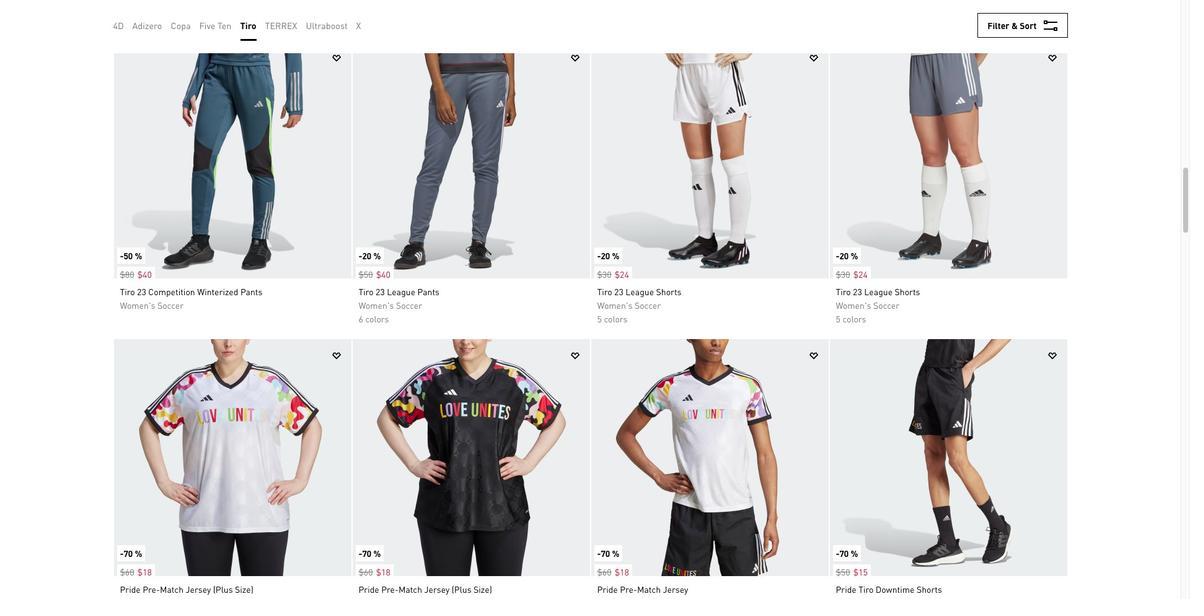 Task type: vqa. For each thing, say whether or not it's contained in the screenshot.


Task type: describe. For each thing, give the bounding box(es) containing it.
filter
[[987, 20, 1009, 31]]

tiro inside pride tiro downtime shorts link
[[859, 584, 874, 596]]

terrex
[[265, 20, 297, 31]]

adizero
[[132, 20, 162, 31]]

copa link
[[171, 19, 191, 32]]

ultraboost
[[306, 20, 348, 31]]

$24 for the "women's soccer grey tiro 23 league shorts" image
[[853, 269, 868, 280]]

women's soccer white tiro 23 league shorts image
[[591, 42, 828, 279]]

list containing 4d
[[113, 10, 370, 41]]

colors for the "women's soccer grey tiro 23 league shorts" image
[[843, 314, 866, 325]]

- for 'soccer white pride pre-match jersey' image
[[597, 549, 601, 560]]

$30 $24 for women's soccer white tiro 23 league shorts "image"
[[597, 269, 629, 280]]

5 for women's soccer white tiro 23 league shorts "image"
[[597, 314, 602, 325]]

soccer for women's soccer grey tiro 23 league pants image
[[396, 300, 422, 311]]

soccer white pride pre-match jersey image
[[591, 340, 828, 577]]

(plus for soccer white pride pre-match jersey (plus size) image's pride pre-match jersey (plus size) link
[[213, 584, 233, 596]]

match for soccer white pride pre-match jersey (plus size) image's pride pre-match jersey (plus size) link
[[160, 584, 184, 596]]

2
[[120, 15, 125, 27]]

-20 % for women's soccer grey tiro 23 league pants image
[[359, 250, 381, 262]]

code:
[[359, 15, 379, 27]]

$24 for women's soccer white tiro 23 league shorts "image"
[[615, 269, 629, 280]]

&
[[1011, 20, 1018, 31]]

soccer for women's soccer white tiro 23 league shorts "image"
[[635, 300, 661, 311]]

pride for pride pre-match jersey (plus size) link corresponding to 'soccer black pride pre-match jersey (plus size)' image
[[359, 584, 379, 596]]

$18 for soccer white pride pre-match jersey (plus size) image
[[137, 567, 152, 578]]

pride pre-match jersey (plus size) for 'soccer black pride pre-match jersey (plus size)' image
[[359, 584, 492, 596]]

colors for women's soccer white tiro 23 league shorts "image"
[[604, 314, 628, 325]]

-50 %
[[120, 250, 142, 262]]

$60 for soccer white pride pre-match jersey (plus size) image's pride pre-match jersey (plus size) link
[[120, 567, 134, 578]]

4d link
[[113, 19, 124, 32]]

pants inside tiro 23 competition winterized pants women's soccer
[[240, 286, 262, 298]]

code: adiclub link
[[352, 0, 590, 40]]

tiro 23 league shorts women's soccer 5 colors for the "women's soccer grey tiro 23 league shorts" image
[[836, 286, 920, 325]]

adizero link
[[132, 19, 162, 32]]

- for 'soccer black pride pre-match jersey (plus size)' image
[[359, 549, 362, 560]]

- for women's soccer grey tiro 23 league pants image
[[359, 250, 362, 262]]

league for women's soccer grey tiro 23 league pants image
[[387, 286, 415, 298]]

women's soccer grey tiro 23 league shorts image
[[830, 42, 1067, 279]]

filter & sort
[[987, 20, 1037, 31]]

soccer black pride tiro downtime shorts image
[[830, 340, 1067, 577]]

pride pre-match jersey link
[[591, 577, 828, 600]]

soccer white pride pre-match jersey (plus size) image
[[114, 340, 351, 577]]

20 for women's soccer white tiro 23 league shorts "image"
[[601, 250, 610, 262]]

x
[[356, 20, 361, 31]]

tiro inside tiro 23 competition winterized pants women's soccer
[[120, 286, 135, 298]]

2 colors link
[[114, 0, 351, 40]]

70 for pride tiro downtime shorts link
[[839, 549, 849, 560]]

4 pride from the left
[[836, 584, 856, 596]]

pre- for pride pre-match jersey (plus size) link corresponding to 'soccer black pride pre-match jersey (plus size)' image
[[381, 584, 399, 596]]

$50 for $50 $40
[[359, 269, 373, 280]]

$15
[[853, 567, 868, 578]]

-20 % for the "women's soccer grey tiro 23 league shorts" image
[[836, 250, 858, 262]]

pride pre-match jersey (plus size) link for soccer white pride pre-match jersey (plus size) image
[[114, 577, 351, 600]]

downtime
[[876, 584, 914, 596]]

ten
[[218, 20, 231, 31]]

$50 for $50 $15
[[836, 567, 850, 578]]

tiro inside tiro 23 league pants women's soccer 6 colors
[[359, 286, 373, 298]]

- for the "women's soccer grey tiro 23 league shorts" image
[[836, 250, 840, 262]]

match for pride pre-match jersey (plus size) link corresponding to 'soccer black pride pre-match jersey (plus size)' image
[[399, 584, 422, 596]]

copa
[[171, 20, 191, 31]]

size) for pride pre-match jersey (plus size) link corresponding to 'soccer black pride pre-match jersey (plus size)' image
[[474, 584, 492, 596]]

$30 for women's soccer white tiro 23 league shorts "image"
[[597, 269, 612, 280]]

sort
[[1020, 20, 1037, 31]]

pride pre-match jersey (plus size) for soccer white pride pre-match jersey (plus size) image
[[120, 584, 253, 596]]

pride for soccer white pride pre-match jersey (plus size) image's pride pre-match jersey (plus size) link
[[120, 584, 141, 596]]

(plus for pride pre-match jersey (plus size) link corresponding to 'soccer black pride pre-match jersey (plus size)' image
[[452, 584, 471, 596]]

23 for the "women's soccer grey tiro 23 league shorts" image
[[853, 286, 862, 298]]

x link
[[356, 19, 361, 32]]

- for women's soccer turquoise tiro 23 competition winterized pants image
[[120, 250, 124, 262]]

-70 % for 'pride pre-match jersey' link on the bottom of the page
[[597, 549, 619, 560]]

jersey for pride pre-match jersey (plus size) link corresponding to 'soccer black pride pre-match jersey (plus size)' image
[[424, 584, 449, 596]]

competition
[[148, 286, 195, 298]]

five ten
[[199, 20, 231, 31]]

% for soccer black pride tiro downtime shorts image
[[851, 549, 858, 560]]

% for women's soccer turquoise tiro 23 competition winterized pants image
[[135, 250, 142, 262]]

tiro 23 league pants women's soccer 6 colors
[[359, 286, 439, 325]]

$30 for the "women's soccer grey tiro 23 league shorts" image
[[836, 269, 850, 280]]

% for 'soccer black pride pre-match jersey (plus size)' image
[[373, 549, 381, 560]]

soccer inside tiro 23 competition winterized pants women's soccer
[[157, 300, 184, 311]]

20 for women's soccer grey tiro 23 league pants image
[[362, 250, 371, 262]]

-20 % for women's soccer white tiro 23 league shorts "image"
[[597, 250, 619, 262]]



Task type: locate. For each thing, give the bounding box(es) containing it.
23 inside tiro 23 league pants women's soccer 6 colors
[[376, 286, 385, 298]]

0 horizontal spatial $30
[[597, 269, 612, 280]]

pants inside tiro 23 league pants women's soccer 6 colors
[[417, 286, 439, 298]]

23 inside tiro 23 competition winterized pants women's soccer
[[137, 286, 146, 298]]

5 for the "women's soccer grey tiro 23 league shorts" image
[[836, 314, 840, 325]]

$50 left the $15
[[836, 567, 850, 578]]

2 $18 from the left
[[376, 567, 390, 578]]

3 match from the left
[[637, 584, 661, 596]]

league for women's soccer white tiro 23 league shorts "image"
[[626, 286, 654, 298]]

1 match from the left
[[160, 584, 184, 596]]

shorts
[[656, 286, 681, 298], [895, 286, 920, 298], [917, 584, 942, 596]]

50
[[124, 250, 133, 262]]

pants
[[240, 286, 262, 298], [417, 286, 439, 298]]

- for women's soccer white tiro 23 league shorts "image"
[[597, 250, 601, 262]]

1 5 from the left
[[597, 314, 602, 325]]

pride pre-match jersey (plus size) link
[[114, 577, 351, 600], [352, 577, 590, 600]]

0 horizontal spatial pre-
[[143, 584, 160, 596]]

1 horizontal spatial pride pre-match jersey (plus size)
[[359, 584, 492, 596]]

$60 for pride pre-match jersey (plus size) link corresponding to 'soccer black pride pre-match jersey (plus size)' image
[[359, 567, 373, 578]]

4 soccer from the left
[[873, 300, 899, 311]]

0 horizontal spatial $40
[[137, 269, 152, 280]]

2 -20 % from the left
[[597, 250, 619, 262]]

1 tiro 23 league shorts women's soccer 5 colors from the left
[[597, 286, 681, 325]]

-70 % for pride pre-match jersey (plus size) link corresponding to 'soccer black pride pre-match jersey (plus size)' image
[[359, 549, 381, 560]]

0 horizontal spatial league
[[387, 286, 415, 298]]

% for 'soccer white pride pre-match jersey' image
[[612, 549, 619, 560]]

five
[[199, 20, 215, 31]]

match
[[160, 584, 184, 596], [399, 584, 422, 596], [637, 584, 661, 596]]

1 $60 from the left
[[120, 567, 134, 578]]

pre- inside 'pride pre-match jersey' link
[[620, 584, 637, 596]]

-70 % for soccer white pride pre-match jersey (plus size) image's pride pre-match jersey (plus size) link
[[120, 549, 142, 560]]

1 horizontal spatial pride pre-match jersey (plus size) link
[[352, 577, 590, 600]]

0 horizontal spatial -20 %
[[359, 250, 381, 262]]

0 horizontal spatial size)
[[235, 584, 253, 596]]

code: adiclub
[[359, 15, 409, 27]]

2 women's from the left
[[359, 300, 394, 311]]

$60 $18 for 'pride pre-match jersey' link on the bottom of the page
[[597, 567, 629, 578]]

% for women's soccer grey tiro 23 league pants image
[[373, 250, 381, 262]]

$80 $40
[[120, 269, 152, 280]]

23 for women's soccer white tiro 23 league shorts "image"
[[614, 286, 623, 298]]

1 horizontal spatial match
[[399, 584, 422, 596]]

league
[[387, 286, 415, 298], [626, 286, 654, 298], [864, 286, 893, 298]]

2 colors
[[120, 15, 150, 27]]

pride tiro downtime shorts link
[[830, 577, 1067, 600]]

pre- for 'pride pre-match jersey' link on the bottom of the page
[[620, 584, 637, 596]]

match for 'pride pre-match jersey' link on the bottom of the page
[[637, 584, 661, 596]]

3 women's from the left
[[597, 300, 632, 311]]

1 $24 from the left
[[615, 269, 629, 280]]

1 $40 from the left
[[137, 269, 152, 280]]

winterized
[[197, 286, 238, 298]]

$30
[[597, 269, 612, 280], [836, 269, 850, 280]]

colors for women's soccer grey tiro 23 league pants image
[[365, 314, 389, 325]]

women's for women's soccer white tiro 23 league shorts "image"
[[597, 300, 632, 311]]

1 horizontal spatial jersey
[[424, 584, 449, 596]]

0 horizontal spatial $60
[[120, 567, 134, 578]]

jersey inside 'pride pre-match jersey' link
[[663, 584, 688, 596]]

0 horizontal spatial $24
[[615, 269, 629, 280]]

women's inside tiro 23 competition winterized pants women's soccer
[[120, 300, 155, 311]]

shorts for the "women's soccer grey tiro 23 league shorts" image
[[895, 286, 920, 298]]

pre-
[[143, 584, 160, 596], [381, 584, 399, 596], [620, 584, 637, 596]]

2 pants from the left
[[417, 286, 439, 298]]

2 $60 $18 from the left
[[359, 567, 390, 578]]

3 -20 % from the left
[[836, 250, 858, 262]]

1 horizontal spatial pants
[[417, 286, 439, 298]]

1 23 from the left
[[137, 286, 146, 298]]

3 20 from the left
[[839, 250, 849, 262]]

1 $30 $24 from the left
[[597, 269, 629, 280]]

5
[[597, 314, 602, 325], [836, 314, 840, 325]]

0 horizontal spatial match
[[160, 584, 184, 596]]

0 horizontal spatial jersey
[[186, 584, 211, 596]]

1 pride pre-match jersey (plus size) from the left
[[120, 584, 253, 596]]

(plus
[[213, 584, 233, 596], [452, 584, 471, 596]]

1 $30 from the left
[[597, 269, 612, 280]]

0 horizontal spatial $60 $18
[[120, 567, 152, 578]]

4 23 from the left
[[853, 286, 862, 298]]

pride pre-match jersey (plus size) link for 'soccer black pride pre-match jersey (plus size)' image
[[352, 577, 590, 600]]

-70 %
[[120, 549, 142, 560], [359, 549, 381, 560], [597, 549, 619, 560], [836, 549, 858, 560]]

match inside 'pride pre-match jersey' link
[[637, 584, 661, 596]]

2 -70 % from the left
[[359, 549, 381, 560]]

2 horizontal spatial 20
[[839, 250, 849, 262]]

jersey for 'pride pre-match jersey' link on the bottom of the page
[[663, 584, 688, 596]]

6
[[359, 314, 363, 325]]

-20 %
[[359, 250, 381, 262], [597, 250, 619, 262], [836, 250, 858, 262]]

pride
[[120, 584, 141, 596], [359, 584, 379, 596], [597, 584, 618, 596], [836, 584, 856, 596]]

$40 for $50 $40
[[376, 269, 390, 280]]

colors
[[127, 15, 150, 27], [365, 314, 389, 325], [604, 314, 628, 325], [843, 314, 866, 325]]

2 jersey from the left
[[424, 584, 449, 596]]

soccer for the "women's soccer grey tiro 23 league shorts" image
[[873, 300, 899, 311]]

women's for women's soccer grey tiro 23 league pants image
[[359, 300, 394, 311]]

- for soccer white pride pre-match jersey (plus size) image
[[120, 549, 124, 560]]

% for women's soccer white tiro 23 league shorts "image"
[[612, 250, 619, 262]]

0 horizontal spatial pride pre-match jersey (plus size)
[[120, 584, 253, 596]]

2 match from the left
[[399, 584, 422, 596]]

2 $60 from the left
[[359, 567, 373, 578]]

4 women's from the left
[[836, 300, 871, 311]]

2 tiro 23 league shorts women's soccer 5 colors from the left
[[836, 286, 920, 325]]

2 70 from the left
[[362, 549, 371, 560]]

4d
[[113, 20, 124, 31]]

$40 up tiro 23 league pants women's soccer 6 colors
[[376, 269, 390, 280]]

tiro 23 league shorts women's soccer 5 colors for women's soccer white tiro 23 league shorts "image"
[[597, 286, 681, 325]]

2 soccer from the left
[[396, 300, 422, 311]]

70 for 'pride pre-match jersey' link on the bottom of the page
[[601, 549, 610, 560]]

2 $30 $24 from the left
[[836, 269, 868, 280]]

jersey
[[186, 584, 211, 596], [424, 584, 449, 596], [663, 584, 688, 596]]

%
[[135, 250, 142, 262], [373, 250, 381, 262], [612, 250, 619, 262], [851, 250, 858, 262], [135, 549, 142, 560], [373, 549, 381, 560], [612, 549, 619, 560], [851, 549, 858, 560]]

1 pride pre-match jersey (plus size) link from the left
[[114, 577, 351, 600]]

70 for soccer white pride pre-match jersey (plus size) image's pride pre-match jersey (plus size) link
[[124, 549, 133, 560]]

3 $18 from the left
[[615, 567, 629, 578]]

$50 $40
[[359, 269, 390, 280]]

soccer
[[157, 300, 184, 311], [396, 300, 422, 311], [635, 300, 661, 311], [873, 300, 899, 311]]

1 horizontal spatial size)
[[474, 584, 492, 596]]

1 horizontal spatial -20 %
[[597, 250, 619, 262]]

size)
[[235, 584, 253, 596], [474, 584, 492, 596]]

1 pants from the left
[[240, 286, 262, 298]]

pride pre-match jersey (plus size)
[[120, 584, 253, 596], [359, 584, 492, 596]]

$40 right $80
[[137, 269, 152, 280]]

3 pre- from the left
[[620, 584, 637, 596]]

1 horizontal spatial pre-
[[381, 584, 399, 596]]

$18 for 'soccer white pride pre-match jersey' image
[[615, 567, 629, 578]]

2 pride from the left
[[359, 584, 379, 596]]

% for the "women's soccer grey tiro 23 league shorts" image
[[851, 250, 858, 262]]

2 horizontal spatial $60
[[597, 567, 612, 578]]

3 soccer from the left
[[635, 300, 661, 311]]

2 league from the left
[[626, 286, 654, 298]]

2 5 from the left
[[836, 314, 840, 325]]

1 (plus from the left
[[213, 584, 233, 596]]

$40 for $80 $40
[[137, 269, 152, 280]]

tiro 23 competition winterized pants women's soccer
[[120, 286, 262, 311]]

$50
[[359, 269, 373, 280], [836, 567, 850, 578]]

1 20 from the left
[[362, 250, 371, 262]]

3 pride from the left
[[597, 584, 618, 596]]

0 horizontal spatial pants
[[240, 286, 262, 298]]

2 $30 from the left
[[836, 269, 850, 280]]

2 $24 from the left
[[853, 269, 868, 280]]

-
[[120, 250, 124, 262], [359, 250, 362, 262], [597, 250, 601, 262], [836, 250, 840, 262], [120, 549, 124, 560], [359, 549, 362, 560], [597, 549, 601, 560], [836, 549, 840, 560]]

1 vertical spatial $50
[[836, 567, 850, 578]]

1 horizontal spatial $18
[[376, 567, 390, 578]]

tiro 23 league shorts women's soccer 5 colors
[[597, 286, 681, 325], [836, 286, 920, 325]]

$60 for 'pride pre-match jersey' link on the bottom of the page
[[597, 567, 612, 578]]

2 horizontal spatial pre-
[[620, 584, 637, 596]]

70 for pride pre-match jersey (plus size) link corresponding to 'soccer black pride pre-match jersey (plus size)' image
[[362, 549, 371, 560]]

1 pride from the left
[[120, 584, 141, 596]]

0 horizontal spatial $50
[[359, 269, 373, 280]]

2 horizontal spatial $60 $18
[[597, 567, 629, 578]]

filter & sort button
[[978, 13, 1068, 38]]

1 -70 % from the left
[[120, 549, 142, 560]]

1 $18 from the left
[[137, 567, 152, 578]]

$18 for 'soccer black pride pre-match jersey (plus size)' image
[[376, 567, 390, 578]]

-70 % for pride tiro downtime shorts link
[[836, 549, 858, 560]]

tiro link
[[240, 19, 256, 32]]

1 horizontal spatial $24
[[853, 269, 868, 280]]

$30 $24
[[597, 269, 629, 280], [836, 269, 868, 280]]

2 horizontal spatial league
[[864, 286, 893, 298]]

2 $40 from the left
[[376, 269, 390, 280]]

1 horizontal spatial $30
[[836, 269, 850, 280]]

colors inside tiro 23 league pants women's soccer 6 colors
[[365, 314, 389, 325]]

2 23 from the left
[[376, 286, 385, 298]]

$50 $15
[[836, 567, 868, 578]]

women's
[[120, 300, 155, 311], [359, 300, 394, 311], [597, 300, 632, 311], [836, 300, 871, 311]]

women's soccer grey tiro 23 league pants image
[[352, 42, 590, 279]]

1 horizontal spatial 5
[[836, 314, 840, 325]]

pride tiro downtime shorts
[[836, 584, 942, 596]]

$18
[[137, 567, 152, 578], [376, 567, 390, 578], [615, 567, 629, 578]]

shorts for women's soccer white tiro 23 league shorts "image"
[[656, 286, 681, 298]]

23
[[137, 286, 146, 298], [376, 286, 385, 298], [614, 286, 623, 298], [853, 286, 862, 298]]

0 horizontal spatial 5
[[597, 314, 602, 325]]

0 vertical spatial $50
[[359, 269, 373, 280]]

1 horizontal spatial 20
[[601, 250, 610, 262]]

1 horizontal spatial $30 $24
[[836, 269, 868, 280]]

0 horizontal spatial (plus
[[213, 584, 233, 596]]

1 horizontal spatial (plus
[[452, 584, 471, 596]]

ultraboost link
[[306, 19, 348, 32]]

$60 $18 for soccer white pride pre-match jersey (plus size) image's pride pre-match jersey (plus size) link
[[120, 567, 152, 578]]

70
[[124, 549, 133, 560], [362, 549, 371, 560], [601, 549, 610, 560], [839, 549, 849, 560]]

soccer inside tiro 23 league pants women's soccer 6 colors
[[396, 300, 422, 311]]

five ten link
[[199, 19, 231, 32]]

pride pre-match jersey
[[597, 584, 688, 596]]

0 horizontal spatial pride pre-match jersey (plus size) link
[[114, 577, 351, 600]]

jersey for soccer white pride pre-match jersey (plus size) image's pride pre-match jersey (plus size) link
[[186, 584, 211, 596]]

$40
[[137, 269, 152, 280], [376, 269, 390, 280]]

$80
[[120, 269, 134, 280]]

0 horizontal spatial $18
[[137, 567, 152, 578]]

20
[[362, 250, 371, 262], [601, 250, 610, 262], [839, 250, 849, 262]]

adiclub
[[381, 15, 409, 27]]

1 horizontal spatial $60 $18
[[359, 567, 390, 578]]

1 horizontal spatial $60
[[359, 567, 373, 578]]

list
[[113, 10, 370, 41]]

$50 up 6
[[359, 269, 373, 280]]

size) for soccer white pride pre-match jersey (plus size) image's pride pre-match jersey (plus size) link
[[235, 584, 253, 596]]

3 70 from the left
[[601, 549, 610, 560]]

3 $60 from the left
[[597, 567, 612, 578]]

tiro
[[240, 20, 256, 31], [120, 286, 135, 298], [359, 286, 373, 298], [597, 286, 612, 298], [836, 286, 851, 298], [859, 584, 874, 596]]

women's inside tiro 23 league pants women's soccer 6 colors
[[359, 300, 394, 311]]

2 pride pre-match jersey (plus size) from the left
[[359, 584, 492, 596]]

0 horizontal spatial 20
[[362, 250, 371, 262]]

2 horizontal spatial jersey
[[663, 584, 688, 596]]

2 horizontal spatial -20 %
[[836, 250, 858, 262]]

1 -20 % from the left
[[359, 250, 381, 262]]

3 23 from the left
[[614, 286, 623, 298]]

2 horizontal spatial $18
[[615, 567, 629, 578]]

3 league from the left
[[864, 286, 893, 298]]

1 horizontal spatial tiro 23 league shorts women's soccer 5 colors
[[836, 286, 920, 325]]

league inside tiro 23 league pants women's soccer 6 colors
[[387, 286, 415, 298]]

$60 $18
[[120, 567, 152, 578], [359, 567, 390, 578], [597, 567, 629, 578]]

- for soccer black pride tiro downtime shorts image
[[836, 549, 840, 560]]

1 pre- from the left
[[143, 584, 160, 596]]

1 horizontal spatial $40
[[376, 269, 390, 280]]

0 horizontal spatial tiro 23 league shorts women's soccer 5 colors
[[597, 286, 681, 325]]

1 horizontal spatial $50
[[836, 567, 850, 578]]

2 size) from the left
[[474, 584, 492, 596]]

3 $60 $18 from the left
[[597, 567, 629, 578]]

20 for the "women's soccer grey tiro 23 league shorts" image
[[839, 250, 849, 262]]

$30 $24 for the "women's soccer grey tiro 23 league shorts" image
[[836, 269, 868, 280]]

1 70 from the left
[[124, 549, 133, 560]]

0 horizontal spatial $30 $24
[[597, 269, 629, 280]]

4 70 from the left
[[839, 549, 849, 560]]

4 -70 % from the left
[[836, 549, 858, 560]]

2 20 from the left
[[601, 250, 610, 262]]

23 for women's soccer grey tiro 23 league pants image
[[376, 286, 385, 298]]

terrex link
[[265, 19, 297, 32]]

2 pride pre-match jersey (plus size) link from the left
[[352, 577, 590, 600]]

2 pre- from the left
[[381, 584, 399, 596]]

pride for 'pride pre-match jersey' link on the bottom of the page
[[597, 584, 618, 596]]

1 women's from the left
[[120, 300, 155, 311]]

3 -70 % from the left
[[597, 549, 619, 560]]

league for the "women's soccer grey tiro 23 league shorts" image
[[864, 286, 893, 298]]

2 (plus from the left
[[452, 584, 471, 596]]

1 league from the left
[[387, 286, 415, 298]]

1 jersey from the left
[[186, 584, 211, 596]]

3 jersey from the left
[[663, 584, 688, 596]]

1 horizontal spatial league
[[626, 286, 654, 298]]

1 soccer from the left
[[157, 300, 184, 311]]

soccer black pride pre-match jersey (plus size) image
[[352, 340, 590, 577]]

$24
[[615, 269, 629, 280], [853, 269, 868, 280]]

women's for the "women's soccer grey tiro 23 league shorts" image
[[836, 300, 871, 311]]

$60 $18 for pride pre-match jersey (plus size) link corresponding to 'soccer black pride pre-match jersey (plus size)' image
[[359, 567, 390, 578]]

pre- for soccer white pride pre-match jersey (plus size) image's pride pre-match jersey (plus size) link
[[143, 584, 160, 596]]

women's soccer turquoise tiro 23 competition winterized pants image
[[114, 42, 351, 279]]

1 $60 $18 from the left
[[120, 567, 152, 578]]

$60
[[120, 567, 134, 578], [359, 567, 373, 578], [597, 567, 612, 578]]

% for soccer white pride pre-match jersey (plus size) image
[[135, 549, 142, 560]]

1 size) from the left
[[235, 584, 253, 596]]

2 horizontal spatial match
[[637, 584, 661, 596]]



